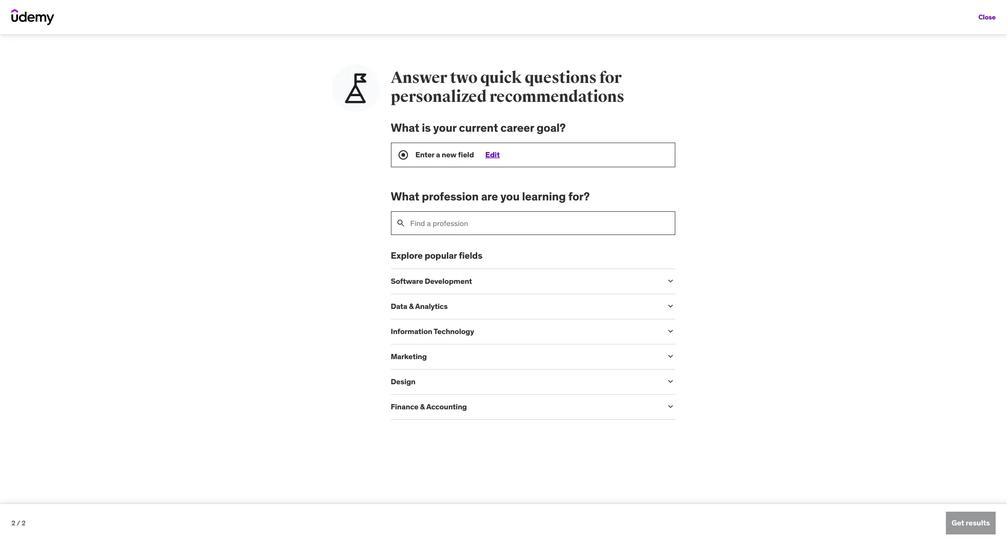 Task type: vqa. For each thing, say whether or not it's contained in the screenshot.
applications.
no



Task type: locate. For each thing, give the bounding box(es) containing it.
analytics
[[415, 301, 448, 311]]

watercolor painting for beginners | by award winning artist
[[198, 498, 571, 527]]

artist
[[245, 512, 274, 527]]

you right "because"
[[246, 498, 265, 513]]

marketing button
[[391, 352, 658, 361]]

small image
[[666, 327, 675, 336], [666, 352, 675, 362], [666, 377, 675, 387]]

popular
[[425, 250, 457, 261]]

finance
[[391, 402, 419, 411]]

1 horizontal spatial &
[[420, 402, 425, 411]]

1 2 from the left
[[11, 519, 15, 528]]

0 vertical spatial small image
[[666, 277, 675, 286]]

you right are
[[501, 189, 520, 204]]

what
[[391, 120, 420, 135], [391, 189, 420, 204]]

sketching link
[[321, 239, 440, 265]]

current
[[459, 120, 498, 135]]

1 small image from the top
[[666, 277, 675, 286]]

learning
[[522, 189, 566, 204]]

are
[[481, 189, 498, 204]]

2
[[11, 519, 15, 528], [22, 519, 25, 528]]

2 2 from the left
[[22, 519, 25, 528]]

&
[[409, 301, 414, 311], [420, 402, 425, 411]]

inspired by your selections
[[221, 41, 288, 48]]

1 horizontal spatial you
[[501, 189, 520, 204]]

1 small image from the top
[[666, 327, 675, 336]]

& right data
[[409, 301, 414, 311]]

0 vertical spatial your
[[250, 41, 261, 48]]

what for what is your current career goal?
[[391, 120, 420, 135]]

accounting
[[427, 402, 467, 411]]

information technology button
[[391, 326, 658, 336]]

0 horizontal spatial your
[[250, 41, 261, 48]]

& for accounting
[[420, 402, 425, 411]]

0 horizontal spatial 2
[[11, 519, 15, 528]]

1 vertical spatial what
[[391, 189, 420, 204]]

1 horizontal spatial 2
[[22, 519, 25, 528]]

is
[[422, 120, 431, 135]]

0 horizontal spatial &
[[409, 301, 414, 311]]

pencil
[[477, 247, 499, 256]]

for
[[439, 498, 456, 513]]

1 vertical spatial your
[[433, 120, 457, 135]]

data & analytics button
[[391, 301, 658, 311]]

design
[[391, 377, 416, 386]]

questions
[[525, 68, 597, 88]]

small image for analytics
[[666, 302, 675, 311]]

profession
[[422, 189, 479, 204]]

explore popular fields
[[391, 250, 483, 261]]

submit search image
[[396, 218, 406, 228]]

close
[[979, 13, 996, 21]]

by
[[243, 41, 249, 48]]

beginners
[[459, 498, 513, 513]]

what profession are you learning for?
[[391, 189, 590, 204]]

2 small image from the top
[[666, 302, 675, 311]]

your right "by"
[[250, 41, 261, 48]]

development
[[425, 276, 472, 286]]

finance & accounting
[[391, 402, 467, 411]]

enter
[[416, 150, 435, 159]]

1 vertical spatial you
[[246, 498, 265, 513]]

2 vertical spatial small image
[[666, 402, 675, 412]]

1 what from the top
[[391, 120, 420, 135]]

what left is
[[391, 120, 420, 135]]

0 vertical spatial small image
[[666, 327, 675, 336]]

2 small image from the top
[[666, 352, 675, 362]]

information
[[391, 326, 433, 336]]

get
[[952, 518, 965, 528]]

explore
[[391, 250, 423, 261]]

1 vertical spatial small image
[[666, 302, 675, 311]]

your
[[250, 41, 261, 48], [433, 120, 457, 135]]

3 small image from the top
[[666, 402, 675, 412]]

0 vertical spatial what
[[391, 120, 420, 135]]

3 small image from the top
[[666, 377, 675, 387]]

you
[[501, 189, 520, 204], [246, 498, 265, 513]]

& inside "finance & accounting" dropdown button
[[420, 402, 425, 411]]

0 vertical spatial you
[[501, 189, 520, 204]]

a
[[436, 150, 440, 159]]

sketching
[[363, 247, 399, 256]]

painting
[[392, 498, 437, 513]]

for?
[[569, 189, 590, 204]]

1 horizontal spatial your
[[433, 120, 457, 135]]

small image
[[666, 277, 675, 286], [666, 302, 675, 311], [666, 402, 675, 412]]

career
[[501, 120, 534, 135]]

2 vertical spatial small image
[[666, 377, 675, 387]]

/
[[17, 519, 20, 528]]

enter a new field
[[416, 150, 474, 159]]

2 right the /
[[22, 519, 25, 528]]

results
[[966, 518, 991, 528]]

watercolor painting for beginners | by award winning artist link
[[198, 498, 571, 527]]

information technology
[[391, 326, 474, 336]]

& inside data & analytics 'dropdown button'
[[409, 301, 414, 311]]

0 vertical spatial &
[[409, 301, 414, 311]]

2 left the /
[[11, 519, 15, 528]]

technology
[[434, 326, 474, 336]]

1 vertical spatial &
[[420, 402, 425, 411]]

2 what from the top
[[391, 189, 420, 204]]

what up submit search 'image'
[[391, 189, 420, 204]]

& right the finance
[[420, 402, 425, 411]]

small image for information technology
[[666, 327, 675, 336]]

software
[[391, 276, 423, 286]]

pencil drawing
[[477, 247, 530, 256]]

1 vertical spatial small image
[[666, 352, 675, 362]]

your right is
[[433, 120, 457, 135]]



Task type: describe. For each thing, give the bounding box(es) containing it.
marketing
[[391, 352, 427, 361]]

what is your current career goal?
[[391, 120, 566, 135]]

for
[[600, 68, 622, 88]]

by
[[521, 498, 535, 513]]

answer two quick questions for personalized recommendations
[[391, 68, 625, 107]]

inspired
[[221, 41, 241, 48]]

udemy image
[[11, 9, 55, 25]]

small image for design
[[666, 377, 675, 387]]

two
[[450, 68, 478, 88]]

because
[[198, 498, 243, 513]]

goal?
[[537, 120, 566, 135]]

fields
[[459, 250, 483, 261]]

because you wishlisted "
[[198, 498, 330, 513]]

pencil drawing link
[[444, 239, 564, 265]]

design button
[[391, 377, 658, 386]]

"
[[325, 498, 330, 513]]

small image for marketing
[[666, 352, 675, 362]]

new
[[442, 150, 457, 159]]

finance & accounting button
[[391, 402, 658, 411]]

& for analytics
[[409, 301, 414, 311]]

field
[[458, 150, 474, 159]]

data
[[391, 301, 408, 311]]

award
[[537, 498, 571, 513]]

what for what profession are you learning for?
[[391, 189, 420, 204]]

drawing
[[501, 247, 530, 256]]

2 / 2
[[11, 519, 25, 528]]

selections
[[262, 41, 288, 48]]

winning
[[198, 512, 242, 527]]

wishlisted
[[267, 498, 322, 513]]

your for current
[[433, 120, 457, 135]]

answer
[[391, 68, 447, 88]]

your for selections
[[250, 41, 261, 48]]

software development
[[391, 276, 472, 286]]

edit
[[486, 150, 500, 159]]

recommendations
[[490, 87, 625, 107]]

|
[[516, 498, 519, 513]]

software development button
[[391, 276, 658, 286]]

close button
[[979, 8, 996, 27]]

0 horizontal spatial you
[[246, 498, 265, 513]]

new
[[201, 41, 213, 48]]

personalized
[[391, 87, 487, 107]]

watercolor
[[330, 498, 389, 513]]

quick
[[481, 68, 522, 88]]

Find a profession text field
[[410, 212, 675, 235]]

edit button
[[486, 150, 500, 159]]

data & analytics
[[391, 301, 448, 311]]

small image for accounting
[[666, 402, 675, 412]]

get results
[[952, 518, 991, 528]]

get results button
[[946, 512, 996, 535]]



